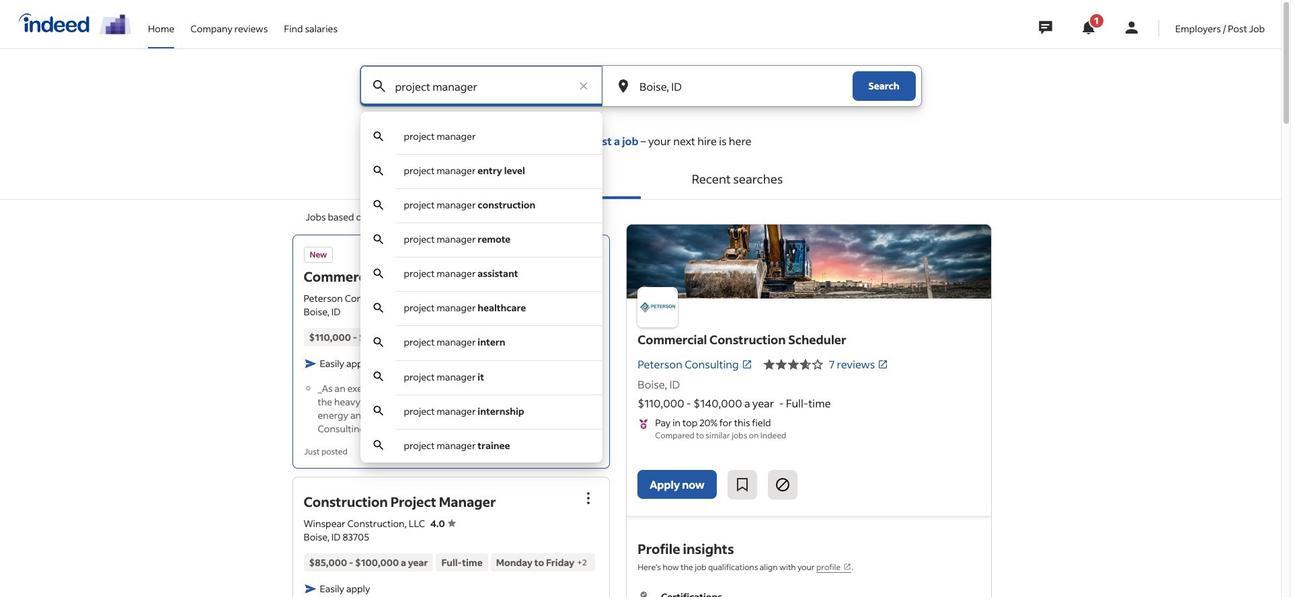 Task type: describe. For each thing, give the bounding box(es) containing it.
save this job image
[[734, 477, 750, 493]]

3.7 out of 5 stars image
[[763, 357, 824, 373]]

at indeed, we're committed to increasing representation of women at all levels of indeed's global workforce to at least 50% by 2030 image
[[100, 14, 132, 34]]

certifications group
[[638, 590, 980, 597]]

not interested image
[[775, 477, 791, 493]]

peterson consulting (opens in a new tab) image
[[742, 359, 753, 370]]

clear what input image
[[577, 79, 591, 93]]

3.7 out of five stars rating image
[[398, 292, 421, 305]]

account image
[[1124, 20, 1140, 36]]



Task type: vqa. For each thing, say whether or not it's contained in the screenshot.
Certifications 'group'
yes



Task type: locate. For each thing, give the bounding box(es) containing it.
Edit location text field
[[637, 66, 826, 106]]

4.0 out of five stars rating image
[[431, 517, 456, 530]]

profile (opens in a new window) image
[[844, 563, 852, 571]]

project manager element
[[404, 130, 476, 143]]

group
[[574, 241, 604, 271]]

3.7 out of 5 stars. link to 7 reviews company ratings (opens in a new tab) image
[[878, 359, 889, 370]]

job actions for construction project manager is collapsed image
[[581, 490, 597, 507]]

None search field
[[349, 65, 933, 463]]

search suggestions list box
[[360, 120, 603, 463]]

messages unread count 0 image
[[1037, 14, 1055, 41]]

tab list
[[0, 159, 1281, 200]]

peterson consulting logo image
[[627, 225, 991, 299], [638, 287, 678, 327]]

main content
[[0, 65, 1281, 597]]

search: Job title, keywords, or company text field
[[393, 66, 570, 106]]



